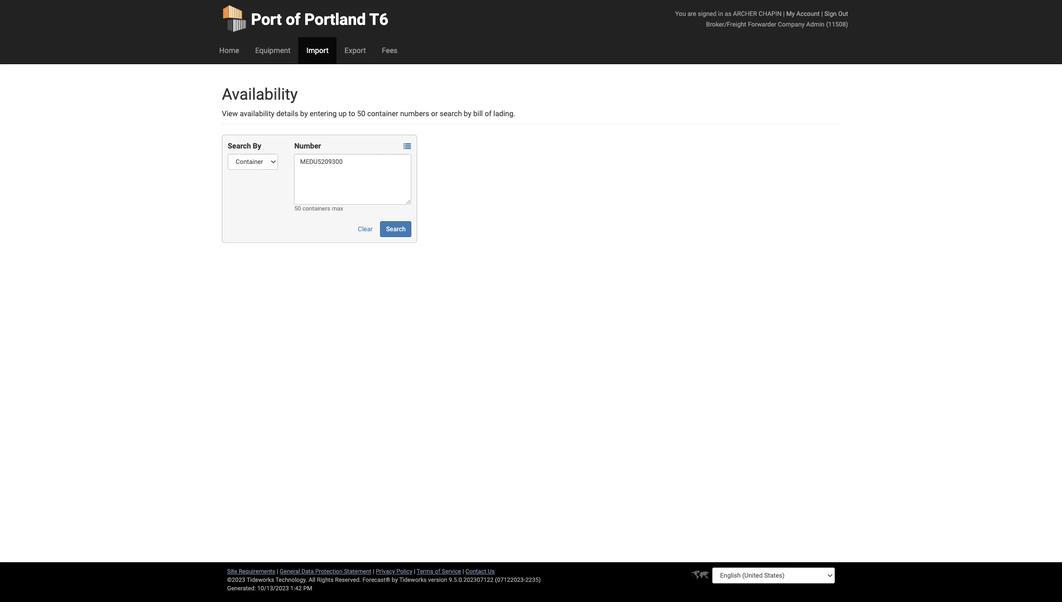 Task type: vqa. For each thing, say whether or not it's contained in the screenshot.
the right the of
yes



Task type: describe. For each thing, give the bounding box(es) containing it.
contact us link
[[466, 569, 495, 576]]

numbers
[[400, 109, 430, 118]]

you
[[676, 10, 686, 18]]

us
[[488, 569, 495, 576]]

1 vertical spatial of
[[485, 109, 492, 118]]

©2023 tideworks
[[227, 577, 274, 584]]

terms
[[417, 569, 434, 576]]

privacy policy link
[[376, 569, 413, 576]]

broker/freight
[[707, 21, 747, 28]]

admin
[[807, 21, 825, 28]]

equipment button
[[247, 37, 299, 64]]

export button
[[337, 37, 374, 64]]

port of portland t6 link
[[222, 0, 389, 37]]

home button
[[211, 37, 247, 64]]

protection
[[315, 569, 343, 576]]

forwarder
[[748, 21, 777, 28]]

chapin
[[759, 10, 782, 18]]

show list image
[[404, 143, 411, 150]]

Number text field
[[294, 154, 412, 205]]

account
[[797, 10, 820, 18]]

container
[[368, 109, 399, 118]]

10/13/2023
[[257, 586, 289, 593]]

as
[[725, 10, 732, 18]]

| up tideworks
[[414, 569, 416, 576]]

fees button
[[374, 37, 406, 64]]

search button
[[381, 221, 412, 237]]

bill
[[474, 109, 483, 118]]

view availability details by entering up to 50 container numbers or search by bill of lading.
[[222, 109, 516, 118]]

of inside site requirements | general data protection statement | privacy policy | terms of service | contact us ©2023 tideworks technology. all rights reserved. forecast® by tideworks version 9.5.0.202307122 (07122023-2235) generated: 10/13/2023 1:42 pm
[[435, 569, 441, 576]]

view
[[222, 109, 238, 118]]

policy
[[397, 569, 413, 576]]

search by
[[228, 142, 261, 150]]

2235)
[[526, 577, 541, 584]]

home
[[219, 46, 239, 55]]

clear button
[[352, 221, 379, 237]]

| left my
[[784, 10, 785, 18]]

terms of service link
[[417, 569, 461, 576]]

containers
[[303, 206, 331, 212]]

lading.
[[494, 109, 516, 118]]

site requirements | general data protection statement | privacy policy | terms of service | contact us ©2023 tideworks technology. all rights reserved. forecast® by tideworks version 9.5.0.202307122 (07122023-2235) generated: 10/13/2023 1:42 pm
[[227, 569, 541, 593]]

all
[[309, 577, 316, 584]]

t6
[[370, 10, 389, 29]]

rights
[[317, 577, 334, 584]]

are
[[688, 10, 697, 18]]

import
[[307, 46, 329, 55]]

statement
[[344, 569, 372, 576]]



Task type: locate. For each thing, give the bounding box(es) containing it.
site requirements link
[[227, 569, 276, 576]]

50 containers max
[[294, 206, 343, 212]]

site
[[227, 569, 237, 576]]

50
[[357, 109, 366, 118], [294, 206, 301, 212]]

my
[[787, 10, 795, 18]]

max
[[332, 206, 343, 212]]

clear
[[358, 226, 373, 233]]

version
[[428, 577, 448, 584]]

in
[[719, 10, 724, 18]]

up
[[339, 109, 347, 118]]

| up forecast®
[[373, 569, 375, 576]]

search for search
[[386, 226, 406, 233]]

0 horizontal spatial of
[[286, 10, 301, 29]]

search inside search button
[[386, 226, 406, 233]]

data
[[302, 569, 314, 576]]

(11508)
[[827, 21, 849, 28]]

search left by
[[228, 142, 251, 150]]

| left sign
[[822, 10, 823, 18]]

number
[[294, 142, 321, 150]]

search
[[228, 142, 251, 150], [386, 226, 406, 233]]

(07122023-
[[495, 577, 526, 584]]

2 vertical spatial of
[[435, 569, 441, 576]]

import button
[[299, 37, 337, 64]]

1 horizontal spatial by
[[392, 577, 398, 584]]

out
[[839, 10, 849, 18]]

0 horizontal spatial 50
[[294, 206, 301, 212]]

of
[[286, 10, 301, 29], [485, 109, 492, 118], [435, 569, 441, 576]]

privacy
[[376, 569, 395, 576]]

sign out link
[[825, 10, 849, 18]]

0 vertical spatial 50
[[357, 109, 366, 118]]

2 horizontal spatial by
[[464, 109, 472, 118]]

service
[[442, 569, 461, 576]]

0 horizontal spatial by
[[300, 109, 308, 118]]

port of portland t6
[[251, 10, 389, 29]]

general
[[280, 569, 300, 576]]

| left general
[[277, 569, 278, 576]]

1 horizontal spatial search
[[386, 226, 406, 233]]

search
[[440, 109, 462, 118]]

by right details
[[300, 109, 308, 118]]

requirements
[[239, 569, 276, 576]]

by
[[300, 109, 308, 118], [464, 109, 472, 118], [392, 577, 398, 584]]

pm
[[303, 586, 312, 593]]

2 horizontal spatial of
[[485, 109, 492, 118]]

| up 9.5.0.202307122
[[463, 569, 464, 576]]

|
[[784, 10, 785, 18], [822, 10, 823, 18], [277, 569, 278, 576], [373, 569, 375, 576], [414, 569, 416, 576], [463, 569, 464, 576]]

by
[[253, 142, 261, 150]]

company
[[779, 21, 805, 28]]

portland
[[305, 10, 366, 29]]

tideworks
[[399, 577, 427, 584]]

forecast®
[[363, 577, 391, 584]]

0 vertical spatial of
[[286, 10, 301, 29]]

0 horizontal spatial search
[[228, 142, 251, 150]]

you are signed in as archer chapin | my account | sign out broker/freight forwarder company admin (11508)
[[676, 10, 849, 28]]

technology.
[[276, 577, 307, 584]]

of right port
[[286, 10, 301, 29]]

details
[[277, 109, 299, 118]]

reserved.
[[335, 577, 361, 584]]

of right bill
[[485, 109, 492, 118]]

availability
[[240, 109, 275, 118]]

search for search by
[[228, 142, 251, 150]]

by down privacy policy link
[[392, 577, 398, 584]]

50 left containers
[[294, 206, 301, 212]]

1 horizontal spatial of
[[435, 569, 441, 576]]

archer
[[733, 10, 758, 18]]

1 vertical spatial search
[[386, 226, 406, 233]]

port
[[251, 10, 282, 29]]

contact
[[466, 569, 487, 576]]

to
[[349, 109, 355, 118]]

entering
[[310, 109, 337, 118]]

of up version
[[435, 569, 441, 576]]

9.5.0.202307122
[[449, 577, 494, 584]]

by inside site requirements | general data protection statement | privacy policy | terms of service | contact us ©2023 tideworks technology. all rights reserved. forecast® by tideworks version 9.5.0.202307122 (07122023-2235) generated: 10/13/2023 1:42 pm
[[392, 577, 398, 584]]

or
[[431, 109, 438, 118]]

1 vertical spatial 50
[[294, 206, 301, 212]]

1:42
[[291, 586, 302, 593]]

generated:
[[227, 586, 256, 593]]

50 right the to
[[357, 109, 366, 118]]

0 vertical spatial search
[[228, 142, 251, 150]]

by left bill
[[464, 109, 472, 118]]

my account link
[[787, 10, 820, 18]]

export
[[345, 46, 366, 55]]

availability
[[222, 85, 298, 104]]

search right clear button at the left top of page
[[386, 226, 406, 233]]

sign
[[825, 10, 837, 18]]

1 horizontal spatial 50
[[357, 109, 366, 118]]

general data protection statement link
[[280, 569, 372, 576]]

signed
[[698, 10, 717, 18]]

fees
[[382, 46, 398, 55]]

equipment
[[255, 46, 291, 55]]



